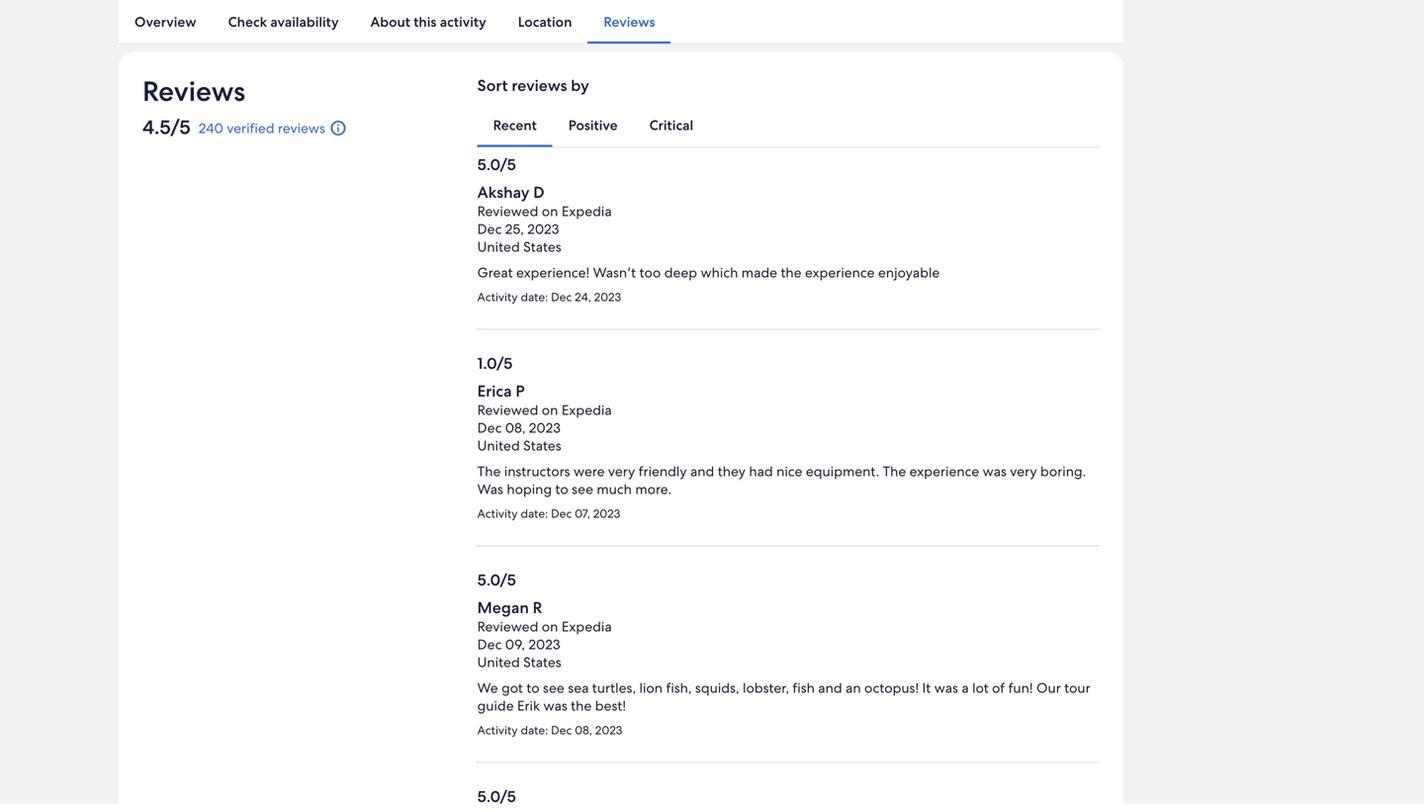 Task type: vqa. For each thing, say whether or not it's contained in the screenshot.


Task type: locate. For each thing, give the bounding box(es) containing it.
date: down the experience!
[[521, 289, 548, 305]]

deep
[[664, 264, 697, 281]]

0 vertical spatial reviewed
[[477, 202, 538, 220]]

states up the experience!
[[523, 238, 562, 256]]

2 states from the top
[[523, 437, 562, 454]]

erica
[[477, 381, 512, 402]]

tab list
[[477, 103, 1100, 147]]

states up "erik"
[[523, 653, 562, 671]]

see
[[572, 480, 593, 498], [543, 679, 565, 697]]

2 the from the left
[[883, 462, 906, 480]]

date: inside 1.0/5 erica p reviewed on expedia dec 08, 2023 united states the instructors were very friendly and they had nice equipment. the experience was very boring. was hoping to see much more. activity date: dec 07, 2023
[[521, 506, 548, 521]]

expedia up were
[[562, 401, 612, 419]]

and inside 1.0/5 erica p reviewed on expedia dec 08, 2023 united states the instructors were very friendly and they had nice equipment. the experience was very boring. was hoping to see much more. activity date: dec 07, 2023
[[690, 462, 714, 480]]

united
[[477, 238, 520, 256], [477, 437, 520, 454], [477, 653, 520, 671]]

date:
[[521, 289, 548, 305], [521, 506, 548, 521], [521, 722, 548, 738]]

united inside 1.0/5 erica p reviewed on expedia dec 08, 2023 united states the instructors were very friendly and they had nice equipment. the experience was very boring. was hoping to see much more. activity date: dec 07, 2023
[[477, 437, 520, 454]]

reviews left by at the left top of the page
[[512, 75, 567, 96]]

on right 25,
[[542, 202, 558, 220]]

0 vertical spatial reviews
[[604, 13, 655, 31]]

positive link
[[553, 103, 634, 147]]

reviewed inside 1.0/5 erica p reviewed on expedia dec 08, 2023 united states the instructors were very friendly and they had nice equipment. the experience was very boring. was hoping to see much more. activity date: dec 07, 2023
[[477, 401, 538, 419]]

enjoyable
[[878, 264, 940, 281]]

r
[[533, 597, 542, 618]]

reviews right location link
[[604, 13, 655, 31]]

expedia right d at the left of page
[[562, 202, 612, 220]]

see left sea on the left of the page
[[543, 679, 565, 697]]

0 vertical spatial on
[[542, 202, 558, 220]]

2 vertical spatial reviewed
[[477, 618, 538, 635]]

activity down guide
[[477, 722, 518, 738]]

reviewed up great
[[477, 202, 538, 220]]

0 vertical spatial to
[[555, 480, 569, 498]]

2 vertical spatial united
[[477, 653, 520, 671]]

expedia inside 5.0/5 akshay d reviewed on expedia dec 25, 2023 united states great experience! wasn't too deep which made the experience enjoyable activity date: dec 24, 2023
[[562, 202, 612, 220]]

2023 right 25,
[[527, 220, 559, 238]]

1 activity from the top
[[477, 289, 518, 305]]

the
[[781, 264, 802, 281], [571, 697, 592, 715]]

1.0/5 erica p reviewed on expedia dec 08, 2023 united states the instructors were very friendly and they had nice equipment. the experience was very boring. was hoping to see much more. activity date: dec 07, 2023
[[477, 353, 1086, 521]]

on inside 5.0/5 akshay d reviewed on expedia dec 25, 2023 united states great experience! wasn't too deep which made the experience enjoyable activity date: dec 24, 2023
[[542, 202, 558, 220]]

activity down the was
[[477, 506, 518, 521]]

was
[[983, 462, 1007, 480], [934, 679, 958, 697], [544, 697, 568, 715]]

activity down great
[[477, 289, 518, 305]]

reviewed down 1.0/5
[[477, 401, 538, 419]]

1 vertical spatial united
[[477, 437, 520, 454]]

states up 'instructors'
[[523, 437, 562, 454]]

0 vertical spatial activity
[[477, 289, 518, 305]]

0 horizontal spatial the
[[571, 697, 592, 715]]

activity
[[477, 289, 518, 305], [477, 506, 518, 521], [477, 722, 518, 738]]

united up we
[[477, 653, 520, 671]]

reviews inside button
[[278, 119, 325, 137]]

1 date: from the top
[[521, 289, 548, 305]]

was inside 1.0/5 erica p reviewed on expedia dec 08, 2023 united states the instructors were very friendly and they had nice equipment. the experience was very boring. was hoping to see much more. activity date: dec 07, 2023
[[983, 462, 1007, 480]]

experience!
[[516, 264, 590, 281]]

reviews
[[604, 13, 655, 31], [142, 73, 245, 109]]

the left best!
[[571, 697, 592, 715]]

reviews inside reviews link
[[604, 13, 655, 31]]

1 vertical spatial 5.0/5
[[477, 570, 516, 590]]

too
[[640, 264, 661, 281]]

united for erica
[[477, 437, 520, 454]]

dec
[[477, 220, 502, 238], [551, 289, 572, 305], [477, 419, 502, 437], [551, 506, 572, 521], [477, 635, 502, 653], [551, 722, 572, 738]]

date: inside 5.0/5 akshay d reviewed on expedia dec 25, 2023 united states great experience! wasn't too deep which made the experience enjoyable activity date: dec 24, 2023
[[521, 289, 548, 305]]

reviews
[[512, 75, 567, 96], [278, 119, 325, 137]]

1 united from the top
[[477, 238, 520, 256]]

very right were
[[608, 462, 635, 480]]

small image
[[329, 119, 347, 137]]

of
[[992, 679, 1005, 697]]

and
[[690, 462, 714, 480], [818, 679, 842, 697]]

d
[[533, 182, 545, 203]]

reviewed
[[477, 202, 538, 220], [477, 401, 538, 419], [477, 618, 538, 635]]

09,
[[505, 635, 525, 653]]

critical link
[[634, 103, 709, 147]]

very left boring.
[[1010, 462, 1037, 480]]

1 horizontal spatial very
[[1010, 462, 1037, 480]]

see up the 07,
[[572, 480, 593, 498]]

on inside 1.0/5 erica p reviewed on expedia dec 08, 2023 united states the instructors were very friendly and they had nice equipment. the experience was very boring. was hoping to see much more. activity date: dec 07, 2023
[[542, 401, 558, 419]]

on for p
[[542, 401, 558, 419]]

1 vertical spatial reviews
[[278, 119, 325, 137]]

1 horizontal spatial the
[[781, 264, 802, 281]]

2 vertical spatial states
[[523, 653, 562, 671]]

0 vertical spatial the
[[781, 264, 802, 281]]

1 vertical spatial see
[[543, 679, 565, 697]]

experience
[[805, 264, 875, 281], [910, 462, 979, 480]]

states inside 5.0/5 akshay d reviewed on expedia dec 25, 2023 united states great experience! wasn't too deep which made the experience enjoyable activity date: dec 24, 2023
[[523, 238, 562, 256]]

5.0/5 up akshay
[[477, 154, 516, 175]]

2023 right the 07,
[[593, 506, 620, 521]]

dec down sea on the left of the page
[[551, 722, 572, 738]]

1 vertical spatial expedia
[[562, 401, 612, 419]]

united up the was
[[477, 437, 520, 454]]

megan
[[477, 597, 529, 618]]

5.0/5 up megan
[[477, 570, 516, 590]]

was left a
[[934, 679, 958, 697]]

1 vertical spatial on
[[542, 401, 558, 419]]

and left an
[[818, 679, 842, 697]]

united up great
[[477, 238, 520, 256]]

the right equipment.
[[883, 462, 906, 480]]

2 vertical spatial expedia
[[562, 618, 612, 635]]

date: down "erik"
[[521, 722, 548, 738]]

we
[[477, 679, 498, 697]]

1 on from the top
[[542, 202, 558, 220]]

1 horizontal spatial experience
[[910, 462, 979, 480]]

a
[[962, 679, 969, 697]]

0 vertical spatial date:
[[521, 289, 548, 305]]

to right hoping
[[555, 480, 569, 498]]

08, down sea on the left of the page
[[575, 722, 592, 738]]

expedia for d
[[562, 202, 612, 220]]

5.0/5
[[477, 154, 516, 175], [477, 570, 516, 590]]

boring.
[[1041, 462, 1086, 480]]

reviews left small image
[[278, 119, 325, 137]]

united for megan
[[477, 653, 520, 671]]

1 vertical spatial activity
[[477, 506, 518, 521]]

0 horizontal spatial the
[[477, 462, 501, 480]]

date: down hoping
[[521, 506, 548, 521]]

availability
[[270, 13, 339, 31]]

expedia inside 1.0/5 erica p reviewed on expedia dec 08, 2023 united states the instructors were very friendly and they had nice equipment. the experience was very boring. was hoping to see much more. activity date: dec 07, 2023
[[562, 401, 612, 419]]

3 date: from the top
[[521, 722, 548, 738]]

3 states from the top
[[523, 653, 562, 671]]

reviews up 240
[[142, 73, 245, 109]]

0 vertical spatial states
[[523, 238, 562, 256]]

dec left the 07,
[[551, 506, 572, 521]]

check availability link
[[212, 0, 355, 44]]

tour
[[1065, 679, 1091, 697]]

list
[[119, 0, 1124, 44]]

2023 right 09,
[[529, 635, 560, 653]]

0 vertical spatial 08,
[[505, 419, 526, 437]]

2 expedia from the top
[[562, 401, 612, 419]]

friendly
[[639, 462, 687, 480]]

1 vertical spatial and
[[818, 679, 842, 697]]

0 horizontal spatial 08,
[[505, 419, 526, 437]]

1 vertical spatial experience
[[910, 462, 979, 480]]

1 horizontal spatial see
[[572, 480, 593, 498]]

1 vertical spatial date:
[[521, 506, 548, 521]]

0 vertical spatial expedia
[[562, 202, 612, 220]]

states inside 5.0/5 megan r reviewed on expedia dec 09, 2023 united states we got to see sea turtles, lion fish, squids, lobster, fish and an  octopus! it was a lot of fun! our tour guide erik was the best! activity date: dec 08, 2023
[[523, 653, 562, 671]]

2023 up 'instructors'
[[529, 419, 561, 437]]

0 vertical spatial 5.0/5
[[477, 154, 516, 175]]

0 horizontal spatial see
[[543, 679, 565, 697]]

united inside 5.0/5 akshay d reviewed on expedia dec 25, 2023 united states great experience! wasn't too deep which made the experience enjoyable activity date: dec 24, 2023
[[477, 238, 520, 256]]

3 united from the top
[[477, 653, 520, 671]]

2 vertical spatial activity
[[477, 722, 518, 738]]

on right 09,
[[542, 618, 558, 635]]

1 vertical spatial reviews
[[142, 73, 245, 109]]

08,
[[505, 419, 526, 437], [575, 722, 592, 738]]

1 5.0/5 from the top
[[477, 154, 516, 175]]

1 horizontal spatial reviews
[[604, 13, 655, 31]]

2 united from the top
[[477, 437, 520, 454]]

1 very from the left
[[608, 462, 635, 480]]

reviewed inside 5.0/5 akshay d reviewed on expedia dec 25, 2023 united states great experience! wasn't too deep which made the experience enjoyable activity date: dec 24, 2023
[[477, 202, 538, 220]]

activity inside 5.0/5 akshay d reviewed on expedia dec 25, 2023 united states great experience! wasn't too deep which made the experience enjoyable activity date: dec 24, 2023
[[477, 289, 518, 305]]

0 vertical spatial see
[[572, 480, 593, 498]]

0 horizontal spatial to
[[527, 679, 540, 697]]

2 reviewed from the top
[[477, 401, 538, 419]]

5.0/5 akshay d reviewed on expedia dec 25, 2023 united states great experience! wasn't too deep which made the experience enjoyable activity date: dec 24, 2023
[[477, 154, 940, 305]]

on
[[542, 202, 558, 220], [542, 401, 558, 419], [542, 618, 558, 635]]

much
[[597, 480, 632, 498]]

on for r
[[542, 618, 558, 635]]

3 on from the top
[[542, 618, 558, 635]]

4.5/5
[[142, 114, 191, 140]]

0 horizontal spatial experience
[[805, 264, 875, 281]]

2 date: from the top
[[521, 506, 548, 521]]

0 horizontal spatial and
[[690, 462, 714, 480]]

3 activity from the top
[[477, 722, 518, 738]]

activity inside 1.0/5 erica p reviewed on expedia dec 08, 2023 united states the instructors were very friendly and they had nice equipment. the experience was very boring. was hoping to see much more. activity date: dec 07, 2023
[[477, 506, 518, 521]]

reviewed for akshay
[[477, 202, 538, 220]]

1 horizontal spatial the
[[883, 462, 906, 480]]

reviewed inside 5.0/5 megan r reviewed on expedia dec 09, 2023 united states we got to see sea turtles, lion fish, squids, lobster, fish and an  octopus! it was a lot of fun! our tour guide erik was the best! activity date: dec 08, 2023
[[477, 618, 538, 635]]

was left boring.
[[983, 462, 1007, 480]]

3 reviewed from the top
[[477, 618, 538, 635]]

fish,
[[666, 679, 692, 697]]

erik
[[517, 697, 540, 715]]

to inside 1.0/5 erica p reviewed on expedia dec 08, 2023 united states the instructors were very friendly and they had nice equipment. the experience was very boring. was hoping to see much more. activity date: dec 07, 2023
[[555, 480, 569, 498]]

expedia inside 5.0/5 megan r reviewed on expedia dec 09, 2023 united states we got to see sea turtles, lion fish, squids, lobster, fish and an  octopus! it was a lot of fun! our tour guide erik was the best! activity date: dec 08, 2023
[[562, 618, 612, 635]]

1 vertical spatial to
[[527, 679, 540, 697]]

dec left 09,
[[477, 635, 502, 653]]

1 horizontal spatial and
[[818, 679, 842, 697]]

2 activity from the top
[[477, 506, 518, 521]]

1 horizontal spatial reviews
[[512, 75, 567, 96]]

1 vertical spatial reviewed
[[477, 401, 538, 419]]

on inside 5.0/5 megan r reviewed on expedia dec 09, 2023 united states we got to see sea turtles, lion fish, squids, lobster, fish and an  octopus! it was a lot of fun! our tour guide erik was the best! activity date: dec 08, 2023
[[542, 618, 558, 635]]

1 the from the left
[[477, 462, 501, 480]]

5.0/5 inside 5.0/5 megan r reviewed on expedia dec 09, 2023 united states we got to see sea turtles, lion fish, squids, lobster, fish and an  octopus! it was a lot of fun! our tour guide erik was the best! activity date: dec 08, 2023
[[477, 570, 516, 590]]

equipment.
[[806, 462, 879, 480]]

see inside 5.0/5 megan r reviewed on expedia dec 09, 2023 united states we got to see sea turtles, lion fish, squids, lobster, fish and an  octopus! it was a lot of fun! our tour guide erik was the best! activity date: dec 08, 2023
[[543, 679, 565, 697]]

states inside 1.0/5 erica p reviewed on expedia dec 08, 2023 united states the instructors were very friendly and they had nice equipment. the experience was very boring. was hoping to see much more. activity date: dec 07, 2023
[[523, 437, 562, 454]]

1 horizontal spatial to
[[555, 480, 569, 498]]

fish
[[793, 679, 815, 697]]

5.0/5 inside 5.0/5 akshay d reviewed on expedia dec 25, 2023 united states great experience! wasn't too deep which made the experience enjoyable activity date: dec 24, 2023
[[477, 154, 516, 175]]

expedia right r
[[562, 618, 612, 635]]

08, down p at the left of page
[[505, 419, 526, 437]]

5.0/5 megan r reviewed on expedia dec 09, 2023 united states we got to see sea turtles, lion fish, squids, lobster, fish and an  octopus! it was a lot of fun! our tour guide erik was the best! activity date: dec 08, 2023
[[477, 570, 1091, 738]]

expedia
[[562, 202, 612, 220], [562, 401, 612, 419], [562, 618, 612, 635]]

3 expedia from the top
[[562, 618, 612, 635]]

2023
[[527, 220, 559, 238], [594, 289, 621, 305], [529, 419, 561, 437], [593, 506, 620, 521], [529, 635, 560, 653], [595, 722, 623, 738]]

1 horizontal spatial was
[[934, 679, 958, 697]]

to inside 5.0/5 megan r reviewed on expedia dec 09, 2023 united states we got to see sea turtles, lion fish, squids, lobster, fish and an  octopus! it was a lot of fun! our tour guide erik was the best! activity date: dec 08, 2023
[[527, 679, 540, 697]]

very
[[608, 462, 635, 480], [1010, 462, 1037, 480]]

location link
[[502, 0, 588, 44]]

25,
[[505, 220, 524, 238]]

were
[[574, 462, 605, 480]]

united inside 5.0/5 megan r reviewed on expedia dec 09, 2023 united states we got to see sea turtles, lion fish, squids, lobster, fish and an  octopus! it was a lot of fun! our tour guide erik was the best! activity date: dec 08, 2023
[[477, 653, 520, 671]]

2 5.0/5 from the top
[[477, 570, 516, 590]]

2 vertical spatial on
[[542, 618, 558, 635]]

reviewed up got
[[477, 618, 538, 635]]

1 expedia from the top
[[562, 202, 612, 220]]

the right made
[[781, 264, 802, 281]]

was right "erik"
[[544, 697, 568, 715]]

see inside 1.0/5 erica p reviewed on expedia dec 08, 2023 united states the instructors were very friendly and they had nice equipment. the experience was very boring. was hoping to see much more. activity date: dec 07, 2023
[[572, 480, 593, 498]]

the
[[477, 462, 501, 480], [883, 462, 906, 480]]

1 vertical spatial 08,
[[575, 722, 592, 738]]

states
[[523, 238, 562, 256], [523, 437, 562, 454], [523, 653, 562, 671]]

1 vertical spatial the
[[571, 697, 592, 715]]

2 horizontal spatial was
[[983, 462, 1007, 480]]

0 horizontal spatial reviews
[[142, 73, 245, 109]]

2 on from the top
[[542, 401, 558, 419]]

0 vertical spatial experience
[[805, 264, 875, 281]]

overview
[[135, 13, 196, 31]]

to
[[555, 480, 569, 498], [527, 679, 540, 697]]

0 vertical spatial and
[[690, 462, 714, 480]]

1 horizontal spatial 08,
[[575, 722, 592, 738]]

1 vertical spatial states
[[523, 437, 562, 454]]

to right got
[[527, 679, 540, 697]]

0 horizontal spatial very
[[608, 462, 635, 480]]

1 states from the top
[[523, 238, 562, 256]]

the left hoping
[[477, 462, 501, 480]]

by
[[571, 75, 589, 96]]

united for akshay
[[477, 238, 520, 256]]

and left they
[[690, 462, 714, 480]]

sea
[[568, 679, 589, 697]]

0 horizontal spatial reviews
[[278, 119, 325, 137]]

on right p at the left of page
[[542, 401, 558, 419]]

expedia for p
[[562, 401, 612, 419]]

2 vertical spatial date:
[[521, 722, 548, 738]]

1 reviewed from the top
[[477, 202, 538, 220]]

0 vertical spatial united
[[477, 238, 520, 256]]



Task type: describe. For each thing, give the bounding box(es) containing it.
5.0/5 for akshay d
[[477, 154, 516, 175]]

0 horizontal spatial was
[[544, 697, 568, 715]]

nice
[[777, 462, 803, 480]]

they
[[718, 462, 746, 480]]

about this activity
[[370, 13, 486, 31]]

07,
[[575, 506, 590, 521]]

experience inside 5.0/5 akshay d reviewed on expedia dec 25, 2023 united states great experience! wasn't too deep which made the experience enjoyable activity date: dec 24, 2023
[[805, 264, 875, 281]]

dec left 25,
[[477, 220, 502, 238]]

positive
[[568, 116, 618, 134]]

check
[[228, 13, 267, 31]]

states for akshay d
[[523, 238, 562, 256]]

2 very from the left
[[1010, 462, 1037, 480]]

0 vertical spatial reviews
[[512, 75, 567, 96]]

akshay
[[477, 182, 530, 203]]

which
[[701, 264, 738, 281]]

octopus!
[[865, 679, 919, 697]]

reviewed for megan
[[477, 618, 538, 635]]

states for erica p
[[523, 437, 562, 454]]

expedia for r
[[562, 618, 612, 635]]

240 verified reviews button
[[199, 119, 454, 139]]

turtles,
[[592, 679, 636, 697]]

experience inside 1.0/5 erica p reviewed on expedia dec 08, 2023 united states the instructors were very friendly and they had nice equipment. the experience was very boring. was hoping to see much more. activity date: dec 07, 2023
[[910, 462, 979, 480]]

instructors
[[504, 462, 570, 480]]

24,
[[575, 289, 591, 305]]

sort
[[477, 75, 508, 96]]

recent link
[[477, 103, 553, 147]]

our
[[1037, 679, 1061, 697]]

check availability
[[228, 13, 339, 31]]

more.
[[635, 480, 672, 498]]

the inside 5.0/5 megan r reviewed on expedia dec 09, 2023 united states we got to see sea turtles, lion fish, squids, lobster, fish and an  octopus! it was a lot of fun! our tour guide erik was the best! activity date: dec 08, 2023
[[571, 697, 592, 715]]

list containing overview
[[119, 0, 1124, 44]]

lion
[[640, 679, 663, 697]]

240 verified reviews
[[199, 119, 325, 137]]

2023 down best!
[[595, 722, 623, 738]]

activity
[[440, 13, 486, 31]]

this
[[414, 13, 437, 31]]

got
[[502, 679, 523, 697]]

lobster,
[[743, 679, 789, 697]]

reviews link
[[588, 0, 671, 44]]

fun!
[[1009, 679, 1033, 697]]

had
[[749, 462, 773, 480]]

states for megan r
[[523, 653, 562, 671]]

2023 right '24,'
[[594, 289, 621, 305]]

made
[[742, 264, 777, 281]]

about
[[370, 13, 410, 31]]

critical
[[650, 116, 694, 134]]

best!
[[595, 697, 626, 715]]

hoping
[[507, 480, 552, 498]]

great
[[477, 264, 513, 281]]

sort reviews by
[[477, 75, 589, 96]]

squids,
[[695, 679, 739, 697]]

240
[[199, 119, 223, 137]]

p
[[516, 381, 525, 402]]

dec down the erica
[[477, 419, 502, 437]]

guide
[[477, 697, 514, 715]]

was
[[477, 480, 503, 498]]

wasn't
[[593, 264, 636, 281]]

about this activity link
[[355, 0, 502, 44]]

08, inside 5.0/5 megan r reviewed on expedia dec 09, 2023 united states we got to see sea turtles, lion fish, squids, lobster, fish and an  octopus! it was a lot of fun! our tour guide erik was the best! activity date: dec 08, 2023
[[575, 722, 592, 738]]

and inside 5.0/5 megan r reviewed on expedia dec 09, 2023 united states we got to see sea turtles, lion fish, squids, lobster, fish and an  octopus! it was a lot of fun! our tour guide erik was the best! activity date: dec 08, 2023
[[818, 679, 842, 697]]

08, inside 1.0/5 erica p reviewed on expedia dec 08, 2023 united states the instructors were very friendly and they had nice equipment. the experience was very boring. was hoping to see much more. activity date: dec 07, 2023
[[505, 419, 526, 437]]

on for d
[[542, 202, 558, 220]]

activity inside 5.0/5 megan r reviewed on expedia dec 09, 2023 united states we got to see sea turtles, lion fish, squids, lobster, fish and an  octopus! it was a lot of fun! our tour guide erik was the best! activity date: dec 08, 2023
[[477, 722, 518, 738]]

tab list containing recent
[[477, 103, 1100, 147]]

it
[[922, 679, 931, 697]]

location
[[518, 13, 572, 31]]

5.0/5 for megan r
[[477, 570, 516, 590]]

lot
[[972, 679, 989, 697]]

verified
[[227, 119, 275, 137]]

the inside 5.0/5 akshay d reviewed on expedia dec 25, 2023 united states great experience! wasn't too deep which made the experience enjoyable activity date: dec 24, 2023
[[781, 264, 802, 281]]

overview link
[[119, 0, 212, 44]]

an
[[846, 679, 861, 697]]

reviewed for erica
[[477, 401, 538, 419]]

dec left '24,'
[[551, 289, 572, 305]]

recent
[[493, 116, 537, 134]]

1.0/5
[[477, 353, 513, 374]]

date: inside 5.0/5 megan r reviewed on expedia dec 09, 2023 united states we got to see sea turtles, lion fish, squids, lobster, fish and an  octopus! it was a lot of fun! our tour guide erik was the best! activity date: dec 08, 2023
[[521, 722, 548, 738]]



